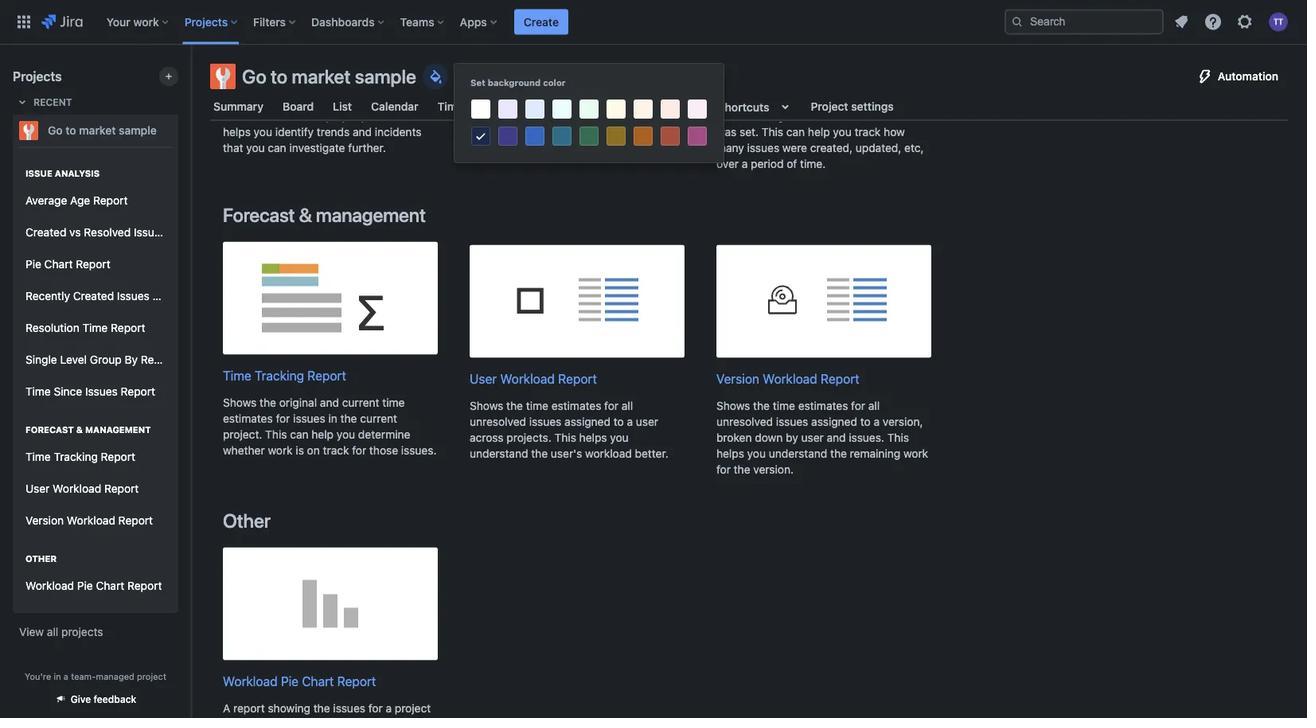 Task type: vqa. For each thing, say whether or not it's contained in the screenshot.
Issue. at the right of the page
no



Task type: describe. For each thing, give the bounding box(es) containing it.
shows the original and current time estimates for issues in the current project. this can help you determine whether work is on track for those issues.
[[223, 396, 437, 457]]

your profile and settings image
[[1270, 12, 1289, 31]]

0 vertical spatial forecast & management
[[223, 204, 426, 226]]

0 horizontal spatial workload pie chart report link
[[19, 570, 172, 602]]

original
[[279, 396, 317, 409]]

Search field
[[1005, 9, 1164, 35]]

create project image
[[162, 70, 175, 83]]

1 horizontal spatial workload pie chart report link
[[223, 548, 438, 691]]

1 horizontal spatial created
[[73, 290, 114, 303]]

each
[[555, 142, 580, 155]]

orange radio
[[632, 124, 656, 148]]

to inside shows the length of time taken to resolve a set of issues for a project/filter. this helps you identify trends and incidents that you can investigate further.
[[385, 94, 395, 107]]

0 horizontal spatial time tracking report link
[[19, 441, 172, 473]]

issues. inside shows the time estimates for all unresolved issues assigned to a version, broken down by user and issues. this helps you understand the remaining work for the version.
[[849, 431, 885, 444]]

green image
[[580, 127, 599, 146]]

filter.
[[522, 110, 547, 123]]

other inside workload pie chart report "group"
[[25, 554, 57, 564]]

the inside shows the length of time taken to resolve a set of issues for a project/filter. this helps you identify trends and incidents that you can investigate further.
[[260, 94, 276, 107]]

assigned for user workload report
[[565, 415, 611, 429]]

purple radio
[[496, 124, 520, 148]]

light red image
[[661, 100, 680, 119]]

shows the time estimates for all unresolved issues assigned to a user across projects. this helps you understand the user's workload better.
[[470, 399, 669, 460]]

work inside dropdown button
[[133, 15, 159, 28]]

and inside shows the length of time taken to resolve a set of issues for a project/filter. this helps you identify trends and incidents that you can investigate further.
[[353, 126, 372, 139]]

created,
[[811, 142, 853, 155]]

0 horizontal spatial by
[[545, 126, 558, 139]]

age
[[70, 194, 90, 207]]

in inside shows the original and current time estimates for issues in the current project. this can help you determine whether work is on track for those issues.
[[329, 412, 338, 425]]

your
[[107, 15, 130, 28]]

pages link
[[551, 92, 589, 121]]

for
[[717, 94, 734, 107]]

you inside shows issues grouped by a particular field for a filter. this helps you group search results by a field and see the overall status of each group.
[[606, 110, 625, 123]]

primary element
[[10, 0, 1005, 44]]

estimates inside shows the original and current time estimates for issues in the current project. this can help you determine whether work is on track for those issues.
[[223, 412, 273, 425]]

0 vertical spatial version workload report link
[[717, 245, 932, 389]]

collapse recent projects image
[[13, 92, 32, 112]]

give
[[71, 694, 91, 705]]

issues inside shows the time estimates for all unresolved issues assigned to a version, broken down by user and issues. this helps you understand the remaining work for the version.
[[776, 415, 809, 429]]

1 vertical spatial version workload report link
[[19, 505, 172, 537]]

you down set
[[246, 142, 265, 155]]

summary link
[[210, 92, 267, 121]]

was
[[717, 126, 737, 139]]

1 group from the top
[[19, 147, 204, 612]]

shows the length of time taken to resolve a set of issues for a project/filter. this helps you identify trends and incidents that you can investigate further.
[[223, 94, 435, 155]]

a report showing the issues for a project or filter as a pie chart.
[[223, 702, 431, 718]]

and inside for a date field and project/filter, maps the issues against the date that the field was set. this can help you track how many issues were created, updated, etc, over a period of time.
[[797, 94, 816, 107]]

better.
[[635, 447, 669, 460]]

2 vertical spatial pie
[[281, 674, 299, 689]]

this inside shows the original and current time estimates for issues in the current project. this can help you determine whether work is on track for those issues.
[[265, 428, 287, 441]]

summary
[[213, 100, 264, 113]]

level
[[60, 353, 87, 366]]

dark image
[[472, 127, 490, 147]]

shows for version
[[717, 399, 751, 413]]

0 horizontal spatial tracking
[[54, 451, 98, 464]]

your work button
[[102, 9, 175, 35]]

helps inside shows the time estimates for all unresolved issues assigned to a user across projects. this helps you understand the user's workload better.
[[580, 431, 607, 444]]

1 vertical spatial forecast & management
[[25, 425, 151, 435]]

pie chart report
[[25, 258, 110, 271]]

1 horizontal spatial user workload report link
[[470, 245, 685, 389]]

single level group by report link
[[19, 344, 175, 376]]

0 horizontal spatial all
[[47, 626, 58, 639]]

time since issues report link
[[19, 376, 172, 408]]

understand inside shows the time estimates for all unresolved issues assigned to a user across projects. this helps you understand the user's workload better.
[[470, 447, 528, 460]]

time tracking report inside group
[[25, 451, 135, 464]]

tab list containing reports
[[201, 92, 1298, 121]]

light green image
[[580, 100, 599, 119]]

resolved
[[84, 226, 131, 239]]

0 vertical spatial date
[[746, 94, 769, 107]]

to inside shows the time estimates for all unresolved issues assigned to a version, broken down by user and issues. this helps you understand the remaining work for the version.
[[861, 415, 871, 429]]

automation image
[[1196, 67, 1215, 86]]

0 vertical spatial created
[[25, 226, 66, 239]]

1 vertical spatial workload pie chart report
[[223, 674, 376, 689]]

help inside for a date field and project/filter, maps the issues against the date that the field was set. this can help you track how many issues were created, updated, etc, over a period of time.
[[808, 126, 830, 139]]

your work
[[107, 15, 159, 28]]

1 horizontal spatial market
[[292, 65, 351, 88]]

1 vertical spatial current
[[360, 412, 398, 425]]

projects
[[61, 626, 103, 639]]

0 vertical spatial user
[[470, 372, 497, 387]]

of inside shows issues grouped by a particular field for a filter. this helps you group search results by a field and see the overall status of each group.
[[541, 142, 552, 155]]

set
[[471, 78, 486, 88]]

recently created issues report link
[[19, 280, 187, 312]]

single
[[25, 353, 57, 366]]

determine
[[358, 428, 411, 441]]

time since issues report
[[25, 385, 155, 398]]

0 horizontal spatial in
[[54, 671, 61, 682]]

report inside "group"
[[127, 580, 162, 593]]

user inside group
[[25, 482, 50, 496]]

1 horizontal spatial tracking
[[255, 369, 304, 384]]

is
[[296, 444, 304, 457]]

pie
[[287, 718, 303, 718]]

forms
[[501, 100, 535, 113]]

can inside for a date field and project/filter, maps the issues against the date that the field was set. this can help you track how many issues were created, updated, etc, over a period of time.
[[787, 126, 805, 139]]

group
[[90, 353, 122, 366]]

light purple image
[[499, 100, 518, 119]]

0 vertical spatial pie
[[25, 258, 41, 271]]

create
[[524, 15, 559, 28]]

project.
[[223, 428, 262, 441]]

forms link
[[498, 92, 538, 121]]

0 vertical spatial by
[[588, 94, 601, 107]]

you inside shows the time estimates for all unresolved issues assigned to a version, broken down by user and issues. this helps you understand the remaining work for the version.
[[748, 447, 766, 460]]

list
[[333, 100, 352, 113]]

search image
[[1012, 16, 1024, 28]]

apps button
[[455, 9, 503, 35]]

you inside shows the time estimates for all unresolved issues assigned to a user across projects. this helps you understand the user's workload better.
[[610, 431, 629, 444]]

chart inside "group"
[[96, 580, 124, 593]]

dashboards button
[[307, 9, 391, 35]]

calendar link
[[368, 92, 422, 121]]

projects.
[[507, 431, 552, 444]]

automation button
[[1187, 64, 1289, 89]]

and inside shows the time estimates for all unresolved issues assigned to a version, broken down by user and issues. this helps you understand the remaining work for the version.
[[827, 431, 846, 444]]

0 vertical spatial current
[[342, 396, 380, 409]]

shows for time
[[223, 396, 257, 409]]

2 vertical spatial chart
[[302, 674, 334, 689]]

all for user workload report
[[622, 399, 633, 413]]

set background color
[[471, 78, 566, 88]]

of inside for a date field and project/filter, maps the issues against the date that the field was set. this can help you track how many issues were created, updated, etc, over a period of time.
[[787, 157, 798, 171]]

0 horizontal spatial go to market sample
[[48, 124, 157, 137]]

estimates for version workload report
[[799, 399, 849, 413]]

updated,
[[856, 142, 902, 155]]

that inside shows the length of time taken to resolve a set of issues for a project/filter. this helps you identify trends and incidents that you can investigate further.
[[223, 142, 243, 155]]

many
[[717, 142, 745, 155]]

light-teal radio
[[550, 97, 574, 121]]

created vs resolved issues report
[[25, 226, 204, 239]]

that inside for a date field and project/filter, maps the issues against the date that the field was set. this can help you track how many issues were created, updated, etc, over a period of time.
[[858, 110, 878, 123]]

teams button
[[396, 9, 451, 35]]

group.
[[583, 142, 616, 155]]

created vs resolved issues report link
[[19, 217, 204, 249]]

1 vertical spatial &
[[76, 425, 83, 435]]

shows the time estimates for all unresolved issues assigned to a version, broken down by user and issues. this helps you understand the remaining work for the version.
[[717, 399, 929, 476]]

this inside shows issues grouped by a particular field for a filter. this helps you group search results by a field and see the overall status of each group.
[[550, 110, 572, 123]]

issue analysis
[[25, 168, 100, 179]]

teal radio
[[550, 124, 574, 148]]

set.
[[740, 126, 759, 139]]

help image
[[1204, 12, 1223, 31]]

average
[[25, 194, 67, 207]]

for inside shows the time estimates for all unresolved issues assigned to a user across projects. this helps you understand the user's workload better.
[[605, 399, 619, 413]]

1 vertical spatial market
[[79, 124, 116, 137]]

add to starred image
[[174, 121, 193, 140]]

a inside shows the time estimates for all unresolved issues assigned to a version, broken down by user and issues. this helps you understand the remaining work for the version.
[[874, 415, 880, 429]]

give feedback button
[[45, 687, 146, 712]]

2 group from the top
[[19, 151, 204, 413]]

filter
[[237, 718, 260, 718]]

this inside shows the length of time taken to resolve a set of issues for a project/filter. this helps you identify trends and incidents that you can investigate further.
[[394, 110, 416, 123]]

user's
[[551, 447, 583, 460]]

1 horizontal spatial &
[[299, 204, 312, 226]]

further.
[[348, 142, 386, 155]]

view all projects
[[19, 626, 103, 639]]

1 vertical spatial version
[[25, 514, 64, 527]]

project settings
[[811, 100, 894, 113]]

issues inside shows issues grouped by a particular field for a filter. this helps you group search results by a field and see the overall status of each group.
[[507, 94, 539, 107]]

yellow radio
[[605, 124, 628, 148]]

you inside for a date field and project/filter, maps the issues against the date that the field was set. this can help you track how many issues were created, updated, etc, over a period of time.
[[833, 126, 852, 139]]

1 horizontal spatial time tracking report link
[[223, 242, 438, 386]]

workload
[[586, 447, 632, 460]]

average age report
[[25, 194, 128, 207]]

0 vertical spatial go to market sample
[[242, 65, 417, 88]]

time inside shows the time estimates for all unresolved issues assigned to a version, broken down by user and issues. this helps you understand the remaining work for the version.
[[773, 399, 796, 413]]

and inside shows the original and current time estimates for issues in the current project. this can help you determine whether work is on track for those issues.
[[320, 396, 339, 409]]

workload pie chart report inside workload pie chart report "group"
[[25, 580, 162, 593]]

project/filter,
[[819, 94, 884, 107]]

view
[[19, 626, 44, 639]]

group containing time tracking report
[[19, 408, 172, 542]]

list link
[[330, 92, 355, 121]]

single level group by report
[[25, 353, 175, 366]]

chart.
[[306, 718, 335, 718]]

understand inside shows the time estimates for all unresolved issues assigned to a version, broken down by user and issues. this helps you understand the remaining work for the version.
[[769, 447, 828, 460]]

workload inside "group"
[[25, 580, 74, 593]]

blue image
[[526, 127, 545, 146]]

of right 'board'
[[315, 94, 325, 107]]

board
[[283, 100, 314, 113]]

of right set
[[251, 110, 261, 123]]

user inside shows the time estimates for all unresolved issues assigned to a user across projects. this helps you understand the user's workload better.
[[636, 415, 659, 429]]

a inside shows the time estimates for all unresolved issues assigned to a user across projects. this helps you understand the user's workload better.
[[627, 415, 633, 429]]

red radio
[[659, 124, 683, 148]]

notifications image
[[1172, 12, 1192, 31]]

work inside shows the original and current time estimates for issues in the current project. this can help you determine whether work is on track for those issues.
[[268, 444, 293, 457]]

as
[[263, 718, 275, 718]]

1 horizontal spatial management
[[316, 204, 426, 226]]

settings image
[[1236, 12, 1255, 31]]

0 horizontal spatial sample
[[119, 124, 157, 137]]

pages
[[554, 100, 586, 113]]

0 vertical spatial project
[[137, 671, 166, 682]]

by
[[125, 353, 138, 366]]

1 vertical spatial projects
[[13, 69, 62, 84]]

reports
[[658, 100, 699, 113]]

light-purple radio
[[496, 97, 520, 121]]

version.
[[754, 463, 794, 476]]



Task type: locate. For each thing, give the bounding box(es) containing it.
estimates inside shows the time estimates for all unresolved issues assigned to a user across projects. this helps you understand the user's workload better.
[[552, 399, 602, 413]]

0 horizontal spatial user workload report link
[[19, 473, 172, 505]]

helps inside shows the length of time taken to resolve a set of issues for a project/filter. this helps you identify trends and incidents that you can investigate further.
[[223, 126, 251, 139]]

track inside for a date field and project/filter, maps the issues against the date that the field was set. this can help you track how many issues were created, updated, etc, over a period of time.
[[855, 126, 881, 139]]

version up broken
[[717, 372, 760, 387]]

teams
[[400, 15, 435, 28]]

1 vertical spatial can
[[268, 142, 287, 155]]

project/filter.
[[326, 110, 391, 123]]

shows up set
[[223, 94, 257, 107]]

created down the pie chart report link
[[73, 290, 114, 303]]

user inside shows the time estimates for all unresolved issues assigned to a version, broken down by user and issues. this helps you understand the remaining work for the version.
[[802, 431, 824, 444]]

light magenta image
[[688, 100, 707, 119]]

analysis
[[55, 168, 100, 179]]

go up summary
[[242, 65, 267, 88]]

and inside shows issues grouped by a particular field for a filter. this helps you group search results by a field and see the overall status of each group.
[[595, 126, 614, 139]]

time up projects.
[[526, 399, 549, 413]]

0 horizontal spatial understand
[[470, 447, 528, 460]]

time
[[82, 321, 108, 335], [223, 369, 251, 384], [25, 385, 51, 398], [25, 451, 51, 464]]

issues inside shows the time estimates for all unresolved issues assigned to a user across projects. this helps you understand the user's workload better.
[[530, 415, 562, 429]]

workload pie chart report up 'view all projects' link
[[25, 580, 162, 593]]

1 horizontal spatial version workload report
[[717, 372, 860, 387]]

showing
[[268, 702, 311, 715]]

purple image
[[499, 127, 518, 146]]

and down project/filter.
[[353, 126, 372, 139]]

1 horizontal spatial can
[[290, 428, 309, 441]]

0 vertical spatial that
[[858, 110, 878, 123]]

magenta radio
[[686, 124, 710, 148]]

go to market sample up analysis
[[48, 124, 157, 137]]

3 group from the top
[[19, 408, 172, 542]]

light-magenta radio
[[686, 97, 710, 121]]

shortcuts button
[[715, 92, 798, 121]]

issues inside shows the length of time taken to resolve a set of issues for a project/filter. this helps you identify trends and incidents that you can investigate further.
[[264, 110, 297, 123]]

pie
[[25, 258, 41, 271], [77, 580, 93, 593], [281, 674, 299, 689]]

understand up version. at the bottom right of the page
[[769, 447, 828, 460]]

this inside for a date field and project/filter, maps the issues against the date that the field was set. this can help you track how many issues were created, updated, etc, over a period of time.
[[762, 126, 784, 139]]

issues
[[605, 100, 639, 113], [134, 226, 166, 239], [117, 290, 150, 303], [85, 385, 118, 398]]

assigned up remaining
[[812, 415, 858, 429]]

can up is
[[290, 428, 309, 441]]

workload pie chart report up showing
[[223, 674, 376, 689]]

issues. inside shows the original and current time estimates for issues in the current project. this can help you determine whether work is on track for those issues.
[[401, 444, 437, 457]]

user workload report link
[[470, 245, 685, 389], [19, 473, 172, 505]]

0 horizontal spatial unresolved
[[470, 415, 527, 429]]

tab list
[[201, 92, 1298, 121]]

issues inside shows the original and current time estimates for issues in the current project. this can help you determine whether work is on track for those issues.
[[293, 412, 326, 425]]

light-blue radio
[[523, 97, 547, 121]]

all for version workload report
[[869, 399, 880, 413]]

average age report link
[[19, 185, 172, 217]]

whether
[[223, 444, 265, 457]]

1 horizontal spatial that
[[858, 110, 878, 123]]

0 vertical spatial forecast
[[223, 204, 295, 226]]

work down version,
[[904, 447, 929, 460]]

all inside shows the time estimates for all unresolved issues assigned to a version, broken down by user and issues. this helps you understand the remaining work for the version.
[[869, 399, 880, 413]]

assigned for version workload report
[[812, 415, 858, 429]]

help inside shows the original and current time estimates for issues in the current project. this can help you determine whether work is on track for those issues.
[[312, 428, 334, 441]]

help up "created,"
[[808, 126, 830, 139]]

white radio
[[469, 97, 493, 121]]

maps
[[887, 94, 916, 107]]

user
[[636, 415, 659, 429], [802, 431, 824, 444]]

a
[[604, 94, 610, 107], [737, 94, 743, 107], [223, 110, 229, 123], [317, 110, 323, 123], [512, 110, 519, 123], [561, 126, 567, 139], [742, 157, 748, 171], [627, 415, 633, 429], [874, 415, 880, 429], [64, 671, 68, 682], [386, 702, 392, 715], [278, 718, 284, 718]]

1 horizontal spatial projects
[[185, 15, 228, 28]]

project settings link
[[808, 92, 897, 121]]

against
[[772, 110, 809, 123]]

pie up projects
[[77, 580, 93, 593]]

light yellow image
[[607, 100, 626, 119]]

unresolved for version
[[717, 415, 773, 429]]

time up down
[[773, 399, 796, 413]]

version,
[[883, 415, 924, 429]]

team-
[[71, 671, 96, 682]]

filters button
[[249, 9, 302, 35]]

issues inside a report showing the issues for a project or filter as a pie chart.
[[333, 702, 366, 715]]

banner containing your work
[[0, 0, 1308, 45]]

market up analysis
[[79, 124, 116, 137]]

1 horizontal spatial understand
[[769, 447, 828, 460]]

current
[[342, 396, 380, 409], [360, 412, 398, 425]]

time inside shows the length of time taken to resolve a set of issues for a project/filter. this helps you identify trends and incidents that you can investigate further.
[[328, 94, 351, 107]]

1 vertical spatial time tracking report link
[[19, 441, 172, 473]]

helps down set
[[223, 126, 251, 139]]

1 horizontal spatial workload pie chart report
[[223, 674, 376, 689]]

0 horizontal spatial chart
[[44, 258, 73, 271]]

version workload report link
[[717, 245, 932, 389], [19, 505, 172, 537]]

0 horizontal spatial estimates
[[223, 412, 273, 425]]

1 horizontal spatial go
[[242, 65, 267, 88]]

tracking up original
[[255, 369, 304, 384]]

work right your
[[133, 15, 159, 28]]

broken
[[717, 431, 752, 444]]

workload pie chart report link
[[223, 548, 438, 691], [19, 570, 172, 602]]

dashboards
[[311, 15, 375, 28]]

& down investigate
[[299, 204, 312, 226]]

forecast & management down investigate
[[223, 204, 426, 226]]

2 vertical spatial can
[[290, 428, 309, 441]]

group
[[628, 110, 658, 123]]

projects inside popup button
[[185, 15, 228, 28]]

1 unresolved from the left
[[470, 415, 527, 429]]

chart up 'view all projects' link
[[96, 580, 124, 593]]

0 horizontal spatial go
[[48, 124, 63, 137]]

remaining
[[850, 447, 901, 460]]

tracking
[[255, 369, 304, 384], [54, 451, 98, 464]]

0 vertical spatial chart
[[44, 258, 73, 271]]

1 vertical spatial date
[[832, 110, 855, 123]]

0 horizontal spatial can
[[268, 142, 287, 155]]

pie chart report link
[[19, 249, 172, 280]]

sample left add to starred icon
[[119, 124, 157, 137]]

red image
[[661, 127, 680, 146]]

helps inside shows the time estimates for all unresolved issues assigned to a version, broken down by user and issues. this helps you understand the remaining work for the version.
[[717, 447, 745, 460]]

work inside shows the time estimates for all unresolved issues assigned to a version, broken down by user and issues. this helps you understand the remaining work for the version.
[[904, 447, 929, 460]]

view all projects link
[[13, 618, 178, 647]]

1 horizontal spatial version workload report link
[[717, 245, 932, 389]]

light blue image
[[526, 100, 545, 119]]

0 horizontal spatial forecast
[[25, 425, 74, 435]]

and right down
[[827, 431, 846, 444]]

light orange image
[[634, 100, 653, 119]]

0 vertical spatial projects
[[185, 15, 228, 28]]

user
[[470, 372, 497, 387], [25, 482, 50, 496]]

period
[[751, 157, 784, 171]]

0 vertical spatial &
[[299, 204, 312, 226]]

you up see
[[606, 110, 625, 123]]

2 understand from the left
[[769, 447, 828, 460]]

unresolved up across
[[470, 415, 527, 429]]

teal image
[[553, 127, 572, 146]]

time up the determine on the left bottom
[[383, 396, 405, 409]]

blue radio
[[523, 124, 547, 148]]

banner
[[0, 0, 1308, 45]]

2 horizontal spatial all
[[869, 399, 880, 413]]

date down project/filter,
[[832, 110, 855, 123]]

results
[[507, 126, 542, 139]]

shows up project.
[[223, 396, 257, 409]]

across
[[470, 431, 504, 444]]

tracking down since
[[54, 451, 98, 464]]

1 assigned from the left
[[565, 415, 611, 429]]

you up "created,"
[[833, 126, 852, 139]]

taken
[[354, 94, 382, 107]]

recent
[[33, 96, 72, 108]]

0 horizontal spatial market
[[79, 124, 116, 137]]

issue
[[25, 168, 52, 179]]

shows up across
[[470, 399, 504, 413]]

estimates for user workload report
[[552, 399, 602, 413]]

helps up workload on the left bottom
[[580, 431, 607, 444]]

you down down
[[748, 447, 766, 460]]

all inside shows the time estimates for all unresolved issues assigned to a user across projects. this helps you understand the user's workload better.
[[622, 399, 633, 413]]

shows down "set"
[[470, 94, 504, 107]]

1 horizontal spatial go to market sample
[[242, 65, 417, 88]]

of down were
[[787, 157, 798, 171]]

to up workload on the left bottom
[[614, 415, 624, 429]]

this inside shows the time estimates for all unresolved issues assigned to a user across projects. this helps you understand the user's workload better.
[[555, 431, 577, 444]]

management down further.
[[316, 204, 426, 226]]

assigned up workload on the left bottom
[[565, 415, 611, 429]]

1 horizontal spatial issues.
[[849, 431, 885, 444]]

light-orange radio
[[632, 97, 656, 121]]

0 horizontal spatial help
[[312, 428, 334, 441]]

workload pie chart report group
[[19, 537, 172, 607]]

0 vertical spatial user workload report
[[470, 372, 597, 387]]

light-yellow radio
[[605, 97, 628, 121]]

orange image
[[634, 127, 653, 146]]

estimates inside shows the time estimates for all unresolved issues assigned to a version, broken down by user and issues. this helps you understand the remaining work for the version.
[[799, 399, 849, 413]]

pie up showing
[[281, 674, 299, 689]]

projects button
[[180, 9, 244, 35]]

to inside shows the time estimates for all unresolved issues assigned to a user across projects. this helps you understand the user's workload better.
[[614, 415, 624, 429]]

1 vertical spatial other
[[25, 554, 57, 564]]

by right down
[[786, 431, 799, 444]]

shows inside shows the time estimates for all unresolved issues assigned to a user across projects. this helps you understand the user's workload better.
[[470, 399, 504, 413]]

1 horizontal spatial chart
[[96, 580, 124, 593]]

light-red radio
[[659, 97, 683, 121]]

shows inside shows the original and current time estimates for issues in the current project. this can help you determine whether work is on track for those issues.
[[223, 396, 257, 409]]

0 vertical spatial version
[[717, 372, 760, 387]]

1 horizontal spatial user
[[802, 431, 824, 444]]

go to market sample link
[[13, 115, 172, 147]]

white image
[[472, 100, 491, 119]]

you left the determine on the left bottom
[[337, 428, 355, 441]]

can up were
[[787, 126, 805, 139]]

projects up collapse recent projects image
[[13, 69, 62, 84]]

version workload report inside group
[[25, 514, 153, 527]]

1 vertical spatial user workload report
[[25, 482, 139, 496]]

0 vertical spatial go
[[242, 65, 267, 88]]

track right "on"
[[323, 444, 349, 457]]

forecast inside group
[[25, 425, 74, 435]]

magenta image
[[688, 127, 707, 146]]

version workload report up workload pie chart report "group"
[[25, 514, 153, 527]]

1 horizontal spatial forecast
[[223, 204, 295, 226]]

1 vertical spatial forecast
[[25, 425, 74, 435]]

overall
[[470, 142, 504, 155]]

green radio
[[577, 124, 601, 148]]

workload
[[500, 372, 555, 387], [763, 372, 818, 387], [53, 482, 101, 496], [67, 514, 115, 527], [25, 580, 74, 593], [223, 674, 278, 689]]

helps inside shows issues grouped by a particular field for a filter. this helps you group search results by a field and see the overall status of each group.
[[575, 110, 603, 123]]

1 horizontal spatial project
[[395, 702, 431, 715]]

you up workload on the left bottom
[[610, 431, 629, 444]]

issues link
[[602, 92, 642, 121]]

shows inside shows the time estimates for all unresolved issues assigned to a version, broken down by user and issues. this helps you understand the remaining work for the version.
[[717, 399, 751, 413]]

0 horizontal spatial created
[[25, 226, 66, 239]]

resolution time report link
[[19, 312, 172, 344]]

1 vertical spatial time tracking report
[[25, 451, 135, 464]]

0 vertical spatial workload pie chart report
[[25, 580, 162, 593]]

other
[[223, 510, 271, 532], [25, 554, 57, 564]]

pie inside "group"
[[77, 580, 93, 593]]

color
[[543, 78, 566, 88]]

project
[[811, 100, 849, 113]]

board link
[[280, 92, 317, 121]]

unresolved inside shows the time estimates for all unresolved issues assigned to a version, broken down by user and issues. this helps you understand the remaining work for the version.
[[717, 415, 773, 429]]

&
[[299, 204, 312, 226], [76, 425, 83, 435]]

1 vertical spatial version workload report
[[25, 514, 153, 527]]

settings
[[852, 100, 894, 113]]

to right taken
[[385, 94, 395, 107]]

to up "length"
[[271, 65, 288, 88]]

project inside a report showing the issues for a project or filter as a pie chart.
[[395, 702, 431, 715]]

unresolved for user
[[470, 415, 527, 429]]

0 horizontal spatial forecast & management
[[25, 425, 151, 435]]

and up group.
[[595, 126, 614, 139]]

light-green radio
[[577, 97, 601, 121]]

set background color image
[[426, 67, 445, 86]]

jira image
[[41, 12, 83, 31], [41, 12, 83, 31]]

user up better.
[[636, 415, 659, 429]]

this inside shows the time estimates for all unresolved issues assigned to a version, broken down by user and issues. this helps you understand the remaining work for the version.
[[888, 431, 910, 444]]

assigned inside shows the time estimates for all unresolved issues assigned to a user across projects. this helps you understand the user's workload better.
[[565, 415, 611, 429]]

chart
[[44, 258, 73, 271], [96, 580, 124, 593], [302, 674, 334, 689]]

time inside shows the original and current time estimates for issues in the current project. this can help you determine whether work is on track for those issues.
[[383, 396, 405, 409]]

create button
[[514, 9, 569, 35]]

all up workload on the left bottom
[[622, 399, 633, 413]]

that down set
[[223, 142, 243, 155]]

time inside shows the time estimates for all unresolved issues assigned to a user across projects. this helps you understand the user's workload better.
[[526, 399, 549, 413]]

dark radio
[[469, 124, 493, 149]]

1 horizontal spatial help
[[808, 126, 830, 139]]

incidents
[[375, 126, 422, 139]]

how
[[884, 126, 905, 139]]

projects up sidebar navigation image
[[185, 15, 228, 28]]

etc,
[[905, 142, 924, 155]]

and right original
[[320, 396, 339, 409]]

version up workload pie chart report "group"
[[25, 514, 64, 527]]

trends
[[317, 126, 350, 139]]

shows inside shows issues grouped by a particular field for a filter. this helps you group search results by a field and see the overall status of each group.
[[470, 94, 504, 107]]

issues inside tab list
[[605, 100, 639, 113]]

assigned inside shows the time estimates for all unresolved issues assigned to a version, broken down by user and issues. this helps you understand the remaining work for the version.
[[812, 415, 858, 429]]

1 horizontal spatial forecast & management
[[223, 204, 426, 226]]

1 horizontal spatial version
[[717, 372, 760, 387]]

all right view
[[47, 626, 58, 639]]

2 horizontal spatial chart
[[302, 674, 334, 689]]

1 horizontal spatial date
[[832, 110, 855, 123]]

those
[[370, 444, 398, 457]]

time up project/filter.
[[328, 94, 351, 107]]

by inside shows the time estimates for all unresolved issues assigned to a version, broken down by user and issues. this helps you understand the remaining work for the version.
[[786, 431, 799, 444]]

for inside shows the length of time taken to resolve a set of issues for a project/filter. this helps you identify trends and incidents that you can investigate further.
[[300, 110, 314, 123]]

status
[[507, 142, 538, 155]]

issues. up remaining
[[849, 431, 885, 444]]

in
[[329, 412, 338, 425], [54, 671, 61, 682]]

the inside shows issues grouped by a particular field for a filter. this helps you group search results by a field and see the overall status of each group.
[[638, 126, 655, 139]]

over
[[717, 157, 739, 171]]

shows
[[223, 94, 257, 107], [470, 94, 504, 107], [223, 396, 257, 409], [470, 399, 504, 413], [717, 399, 751, 413]]

2 horizontal spatial by
[[786, 431, 799, 444]]

appswitcher icon image
[[14, 12, 33, 31]]

understand down across
[[470, 447, 528, 460]]

down
[[755, 431, 783, 444]]

issues. right those
[[401, 444, 437, 457]]

forecast & management down time since issues report
[[25, 425, 151, 435]]

track inside shows the original and current time estimates for issues in the current project. this can help you determine whether work is on track for those issues.
[[323, 444, 349, 457]]

pie up the recently
[[25, 258, 41, 271]]

1 horizontal spatial user workload report
[[470, 372, 597, 387]]

created left the vs
[[25, 226, 66, 239]]

all up remaining
[[869, 399, 880, 413]]

resolution
[[25, 321, 79, 335]]

0 horizontal spatial assigned
[[565, 415, 611, 429]]

0 vertical spatial other
[[223, 510, 271, 532]]

calendar
[[371, 100, 419, 113]]

work left is
[[268, 444, 293, 457]]

2 assigned from the left
[[812, 415, 858, 429]]

shows up broken
[[717, 399, 751, 413]]

workload pie chart report
[[25, 580, 162, 593], [223, 674, 376, 689]]

0 vertical spatial time tracking report
[[223, 369, 346, 384]]

0 horizontal spatial &
[[76, 425, 83, 435]]

market up "length"
[[292, 65, 351, 88]]

work
[[133, 15, 159, 28], [268, 444, 293, 457], [904, 447, 929, 460]]

1 horizontal spatial pie
[[77, 580, 93, 593]]

group
[[19, 147, 204, 612], [19, 151, 204, 413], [19, 408, 172, 542]]

1 horizontal spatial assigned
[[812, 415, 858, 429]]

version workload report
[[717, 372, 860, 387], [25, 514, 153, 527]]

since
[[54, 385, 82, 398]]

other down the "whether"
[[223, 510, 271, 532]]

1 vertical spatial in
[[54, 671, 61, 682]]

to up remaining
[[861, 415, 871, 429]]

2 unresolved from the left
[[717, 415, 773, 429]]

version workload report up down
[[717, 372, 860, 387]]

& down time since issues report
[[76, 425, 83, 435]]

date right for
[[746, 94, 769, 107]]

by left light-yellow option
[[588, 94, 601, 107]]

helps down broken
[[717, 447, 745, 460]]

for inside a report showing the issues for a project or filter as a pie chart.
[[369, 702, 383, 715]]

this
[[394, 110, 416, 123], [550, 110, 572, 123], [762, 126, 784, 139], [265, 428, 287, 441], [555, 431, 577, 444], [888, 431, 910, 444]]

1 vertical spatial user workload report link
[[19, 473, 172, 505]]

time tracking report up original
[[223, 369, 346, 384]]

0 horizontal spatial work
[[133, 15, 159, 28]]

for inside shows issues grouped by a particular field for a filter. this helps you group search results by a field and see the overall status of each group.
[[495, 110, 509, 123]]

unresolved inside shows the time estimates for all unresolved issues assigned to a user across projects. this helps you understand the user's workload better.
[[470, 415, 527, 429]]

forecast & management
[[223, 204, 426, 226], [25, 425, 151, 435]]

can inside shows the original and current time estimates for issues in the current project. this can help you determine whether work is on track for those issues.
[[290, 428, 309, 441]]

0 horizontal spatial that
[[223, 142, 243, 155]]

1 vertical spatial user
[[25, 482, 50, 496]]

can down identify
[[268, 142, 287, 155]]

time tracking report down time since issues report
[[25, 451, 135, 464]]

helps up green image
[[575, 110, 603, 123]]

0 vertical spatial in
[[329, 412, 338, 425]]

and up against
[[797, 94, 816, 107]]

by right blue icon
[[545, 126, 558, 139]]

investigate
[[290, 142, 345, 155]]

user right down
[[802, 431, 824, 444]]

0 horizontal spatial pie
[[25, 258, 41, 271]]

you're
[[25, 671, 51, 682]]

help
[[808, 126, 830, 139], [312, 428, 334, 441]]

1 vertical spatial chart
[[96, 580, 124, 593]]

assigned
[[565, 415, 611, 429], [812, 415, 858, 429]]

sidebar navigation image
[[174, 64, 209, 96]]

were
[[783, 142, 808, 155]]

can inside shows the length of time taken to resolve a set of issues for a project/filter. this helps you identify trends and incidents that you can investigate further.
[[268, 142, 287, 155]]

or
[[223, 718, 234, 718]]

automation
[[1219, 70, 1279, 83]]

1 vertical spatial pie
[[77, 580, 93, 593]]

1 vertical spatial created
[[73, 290, 114, 303]]

0 vertical spatial sample
[[355, 65, 417, 88]]

filters
[[253, 15, 286, 28]]

1 vertical spatial user
[[802, 431, 824, 444]]

that down project/filter,
[[858, 110, 878, 123]]

and
[[797, 94, 816, 107], [353, 126, 372, 139], [595, 126, 614, 139], [320, 396, 339, 409], [827, 431, 846, 444]]

sample up taken
[[355, 65, 417, 88]]

you inside shows the original and current time estimates for issues in the current project. this can help you determine whether work is on track for those issues.
[[337, 428, 355, 441]]

vs
[[69, 226, 81, 239]]

unresolved
[[470, 415, 527, 429], [717, 415, 773, 429]]

time
[[328, 94, 351, 107], [383, 396, 405, 409], [526, 399, 549, 413], [773, 399, 796, 413]]

1 vertical spatial go
[[48, 124, 63, 137]]

you left identify
[[254, 126, 272, 139]]

2 horizontal spatial pie
[[281, 674, 299, 689]]

management inside group
[[85, 425, 151, 435]]

to down recent
[[66, 124, 76, 137]]

help up "on"
[[312, 428, 334, 441]]

0 vertical spatial tracking
[[255, 369, 304, 384]]

chart up a report showing the issues for a project or filter as a pie chart.
[[302, 674, 334, 689]]

yellow image
[[607, 127, 626, 146]]

shows for user
[[470, 399, 504, 413]]

user workload report inside group
[[25, 482, 139, 496]]

0 horizontal spatial version
[[25, 514, 64, 527]]

of left teal image
[[541, 142, 552, 155]]

management down time since issues report link at the left of page
[[85, 425, 151, 435]]

go down recent
[[48, 124, 63, 137]]

length
[[279, 94, 312, 107]]

unresolved up broken
[[717, 415, 773, 429]]

the inside a report showing the issues for a project or filter as a pie chart.
[[314, 702, 330, 715]]

go to market sample up list
[[242, 65, 417, 88]]

shows inside shows the length of time taken to resolve a set of issues for a project/filter. this helps you identify trends and incidents that you can investigate further.
[[223, 94, 257, 107]]

issues.
[[849, 431, 885, 444], [401, 444, 437, 457]]

0 horizontal spatial management
[[85, 425, 151, 435]]

chart up the recently
[[44, 258, 73, 271]]

light teal image
[[553, 100, 572, 119]]

other up view
[[25, 554, 57, 564]]

1 understand from the left
[[470, 447, 528, 460]]

track up updated, at the right
[[855, 126, 881, 139]]

2 horizontal spatial estimates
[[799, 399, 849, 413]]

timeline
[[438, 100, 482, 113]]

1 horizontal spatial unresolved
[[717, 415, 773, 429]]

1 horizontal spatial all
[[622, 399, 633, 413]]



